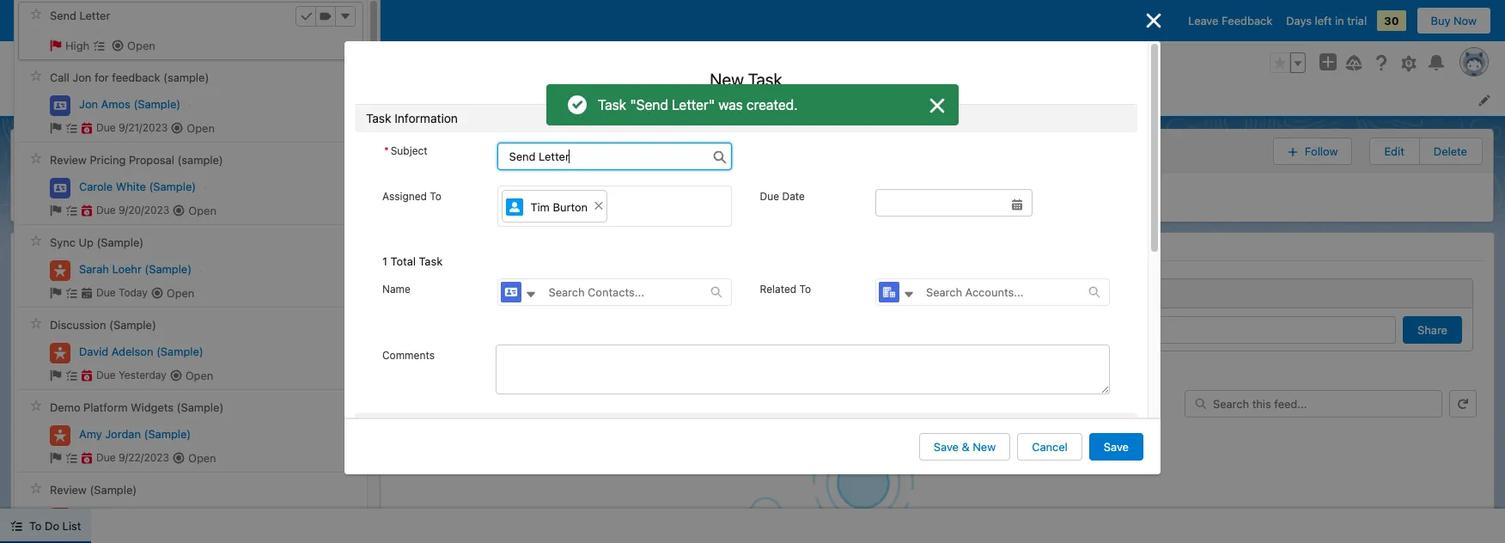Task type: describe. For each thing, give the bounding box(es) containing it.
to for related to
[[800, 283, 811, 296]]

amos
[[101, 97, 131, 111]]

leads
[[178, 93, 209, 107]]

1 vertical spatial jon
[[79, 97, 98, 111]]

leave feedback
[[1189, 14, 1273, 28]]

demo platform widgets (sample)
[[50, 401, 224, 415]]

due for discussion (sample)
[[96, 369, 116, 382]]

save for save
[[1104, 440, 1129, 454]]

Related To text field
[[916, 279, 1089, 305]]

do
[[45, 519, 59, 533]]

task up created.
[[748, 70, 783, 89]]

open for call jon for feedback (sample)
[[187, 121, 215, 135]]

sync
[[50, 236, 76, 250]]

9/22/2023
[[119, 451, 169, 464]]

burton
[[553, 200, 588, 214]]

cancel button
[[1018, 433, 1083, 461]]

open inside send letter element
[[127, 38, 155, 52]]

list
[[62, 519, 81, 533]]

location conference call: 800-555-0890;198204#
[[25, 184, 259, 213]]

calendar list item
[[537, 84, 627, 116]]

(sample) for up
[[97, 236, 144, 250]]

buy now
[[1432, 14, 1478, 28]]

left
[[1316, 14, 1333, 28]]

send letter
[[50, 9, 110, 23]]

reports
[[814, 93, 855, 107]]

poll link
[[81, 279, 123, 307]]

edit button
[[1371, 138, 1419, 164]]

(sample) for adelson
[[156, 344, 203, 358]]

meeting digest link
[[21, 239, 143, 260]]

text error image for high
[[50, 39, 62, 51]]

am for 9/28/2023, 8:00 am
[[415, 198, 433, 213]]

carole white (sample)
[[79, 179, 196, 193]]

sort by:
[[28, 375, 67, 388]]

am for 9/28/2023, 9:00 am
[[589, 198, 607, 213]]

new inside button
[[973, 440, 996, 454]]

open for review pricing proposal (sample)
[[188, 203, 217, 217]]

chatter link
[[319, 239, 397, 260]]

task right "total"
[[419, 255, 443, 268]]

sarah loehr (sample) link
[[79, 262, 192, 276]]

1 total task
[[382, 255, 443, 268]]

Search this feed... search field
[[1185, 390, 1443, 417]]

Comments text field
[[496, 344, 1110, 394]]

task inside success alert dialog
[[598, 97, 627, 113]]

tim burton
[[531, 200, 588, 214]]

review pricing proposal (sample) element
[[18, 146, 364, 225]]

dashboards
[[709, 93, 771, 107]]

555-
[[148, 198, 176, 213]]

start
[[321, 184, 345, 196]]

feedback
[[112, 71, 160, 85]]

pricing
[[90, 153, 126, 167]]

amy jordan (sample) link
[[79, 427, 191, 441]]

related to
[[760, 283, 811, 296]]

quotes
[[898, 93, 936, 107]]

due for demo platform widgets (sample)
[[96, 451, 116, 464]]

1
[[382, 255, 388, 268]]

loehr
[[112, 262, 142, 276]]

date
[[783, 190, 805, 203]]

sync up (sample) link
[[50, 236, 144, 250]]

leads link
[[168, 84, 219, 116]]

text default image inside sync up (sample) element
[[50, 287, 62, 299]]

text default image up review (sample) at the bottom of the page
[[50, 452, 62, 464]]

delete button
[[1421, 138, 1482, 164]]

review pricing proposal (sample)
[[50, 153, 223, 167]]

review pricing proposal (sample) link
[[50, 153, 223, 167]]

platform
[[83, 401, 128, 415]]

text default image inside 'discussion (sample)' 'element'
[[170, 369, 182, 382]]

text error image for jon amos (sample)
[[81, 122, 93, 134]]

due 9/22/2023
[[96, 451, 169, 464]]

review (sample) element
[[18, 476, 364, 543]]

yesterday
[[119, 369, 166, 382]]

0 horizontal spatial send
[[50, 9, 76, 23]]

review for review pricing proposal (sample)
[[50, 153, 87, 167]]

text default image down sarah
[[81, 287, 93, 299]]

trial
[[1348, 14, 1368, 28]]

reports list item
[[804, 84, 888, 116]]

save & new
[[934, 440, 996, 454]]

task down contacts
[[366, 111, 392, 125]]

task " send letter " was created.
[[598, 97, 798, 113]]

contacts list item
[[333, 84, 423, 116]]

save button
[[1090, 433, 1144, 461]]

opportunities
[[434, 93, 505, 107]]

home link
[[116, 84, 168, 116]]

text default image right the accounts image
[[903, 289, 915, 301]]

was
[[719, 97, 743, 113]]

send inside success alert dialog
[[637, 97, 669, 113]]

0 vertical spatial (sample)
[[163, 71, 209, 85]]

quotes list item
[[888, 84, 968, 116]]

share
[[1418, 323, 1448, 337]]

sales
[[58, 90, 96, 109]]

days left in trial
[[1287, 14, 1368, 28]]

text error image for david adelson (sample)
[[81, 369, 93, 382]]

due for review pricing proposal (sample)
[[96, 204, 116, 217]]

discussion inside event discussion (sample)
[[59, 147, 140, 165]]

0 vertical spatial new
[[710, 70, 744, 89]]

follow
[[1305, 144, 1339, 158]]

task information
[[366, 111, 458, 125]]

sort
[[28, 375, 49, 388]]

send letter link
[[50, 9, 110, 23]]

text default image up event at the left
[[65, 122, 77, 134]]

discussion inside 'element'
[[50, 318, 106, 332]]

reports link
[[804, 84, 865, 116]]

sync up (sample)
[[50, 236, 144, 250]]

high
[[65, 38, 90, 52]]

new task
[[710, 70, 783, 89]]

due for call jon for feedback (sample)
[[96, 121, 116, 134]]

due for sync up (sample)
[[96, 286, 116, 299]]

cancel
[[1033, 440, 1068, 454]]

group containing follow
[[1274, 136, 1484, 166]]

sarah loehr (sample)
[[79, 262, 192, 276]]

adelson
[[112, 344, 153, 358]]

due 9/20/2023
[[96, 204, 170, 217]]

information for additional information
[[425, 418, 488, 433]]

opportunities list item
[[423, 84, 537, 116]]

text default image up 'call jon for feedback (sample)'
[[112, 39, 124, 51]]

share button
[[1404, 316, 1463, 343]]

proposal
[[129, 153, 174, 167]]

Name text field
[[538, 279, 711, 305]]

post
[[43, 286, 70, 300]]

today
[[119, 286, 148, 299]]

9:00
[[560, 198, 586, 213]]

text default image right contacts "icon"
[[526, 289, 538, 301]]

edit
[[1385, 144, 1405, 158]]

(sample) inside discussion (sample) link
[[109, 318, 156, 332]]

(sample) for loehr
[[145, 262, 192, 276]]

jon amos (sample) link
[[79, 97, 181, 111]]

leave feedback link
[[1189, 14, 1273, 28]]

start 9/28/2023, 8:00 am
[[321, 184, 433, 213]]

save for save & new
[[934, 440, 959, 454]]



Task type: vqa. For each thing, say whether or not it's contained in the screenshot.
Location Conference Call: 800-555-0890;198204#
yes



Task type: locate. For each thing, give the bounding box(es) containing it.
open for discussion (sample)
[[185, 368, 213, 382]]

digest
[[89, 239, 130, 255]]

to inside button
[[29, 519, 42, 533]]

2 " from the left
[[709, 97, 715, 113]]

(sample)
[[163, 71, 209, 85], [177, 153, 223, 167]]

(sample) inside review (sample) link
[[90, 483, 137, 497]]

text error image down amy
[[81, 452, 93, 464]]

" left 'was'
[[709, 97, 715, 113]]

1 horizontal spatial save
[[1104, 440, 1129, 454]]

information up subject
[[395, 111, 458, 125]]

review down event at the left
[[50, 153, 87, 167]]

None text field
[[498, 143, 733, 170]]

text default image right sort
[[50, 369, 62, 382]]

(sample) for amos
[[134, 97, 181, 111]]

call jon for feedback (sample) element
[[18, 63, 364, 142]]

to right related on the right of the page
[[800, 283, 811, 296]]

1 vertical spatial discussion
[[50, 318, 106, 332]]

1 vertical spatial text error image
[[81, 204, 93, 216]]

to left do
[[29, 519, 42, 533]]

demo platform widgets (sample) element
[[18, 393, 364, 472]]

discussion (sample) link
[[50, 318, 156, 332]]

end 9/28/2023, 9:00 am
[[495, 184, 607, 213]]

1 horizontal spatial letter
[[672, 97, 709, 113]]

call
[[50, 71, 69, 85]]

1 horizontal spatial to
[[430, 190, 442, 203]]

text default image inside the to do list button
[[10, 520, 22, 532]]

1 text error image from the top
[[81, 122, 93, 134]]

open inside review pricing proposal (sample) 'element'
[[188, 203, 217, 217]]

am right 8:00
[[415, 198, 433, 213]]

text default image down location
[[50, 204, 62, 216]]

800-
[[120, 198, 148, 213]]

calendar
[[548, 93, 594, 107]]

accounts image
[[879, 282, 900, 303]]

1 vertical spatial letter
[[672, 97, 709, 113]]

0 horizontal spatial 9/28/2023,
[[321, 198, 382, 213]]

open up review (sample) element
[[188, 451, 216, 465]]

carole
[[79, 179, 113, 193]]

list containing home
[[116, 84, 1506, 116]]

1 review from the top
[[50, 153, 87, 167]]

due inside sync up (sample) element
[[96, 286, 116, 299]]

text default image
[[112, 39, 124, 51], [65, 122, 77, 134], [171, 122, 183, 134], [50, 204, 62, 216], [65, 287, 77, 299], [81, 287, 93, 299], [151, 287, 163, 299], [526, 289, 538, 301], [903, 289, 915, 301], [50, 369, 62, 382], [65, 369, 77, 382], [50, 452, 62, 464]]

0 horizontal spatial save
[[934, 440, 959, 454]]

list for home link
[[11, 173, 1494, 221]]

assigned
[[382, 190, 427, 203]]

1 vertical spatial list
[[11, 173, 1494, 221]]

1 9/28/2023, from the left
[[321, 198, 382, 213]]

created.
[[747, 97, 798, 113]]

inverse image
[[1144, 10, 1165, 31]]

(sample) inside amy jordan (sample) link
[[144, 427, 191, 441]]

tab list
[[32, 278, 1474, 308]]

open right yesterday
[[185, 368, 213, 382]]

jon left for
[[72, 71, 91, 85]]

contacts link
[[333, 84, 401, 116]]

9/28/2023, down start
[[321, 198, 382, 213]]

None text field
[[876, 189, 1033, 217]]

text error image up event at the left
[[81, 122, 93, 134]]

open for sync up (sample)
[[167, 286, 195, 300]]

2 vertical spatial to
[[29, 519, 42, 533]]

open inside 'discussion (sample)' 'element'
[[185, 368, 213, 382]]

new right &
[[973, 440, 996, 454]]

9/28/2023, inside "end 9/28/2023, 9:00 am"
[[495, 198, 557, 213]]

save
[[934, 440, 959, 454], [1104, 440, 1129, 454]]

carole white (sample) link
[[79, 179, 196, 194]]

due down sarah
[[96, 286, 116, 299]]

due left date
[[760, 190, 780, 203]]

1 vertical spatial send
[[637, 97, 669, 113]]

amy jordan (sample)
[[79, 427, 191, 441]]

follow button
[[1274, 137, 1353, 165]]

am right 9:00
[[589, 198, 607, 213]]

due down carole
[[96, 204, 116, 217]]

1 vertical spatial new
[[973, 440, 996, 454]]

2 vertical spatial text error image
[[81, 452, 93, 464]]

information
[[395, 111, 458, 125], [425, 418, 488, 433]]

0 horizontal spatial new
[[710, 70, 744, 89]]

open for demo platform widgets (sample)
[[188, 451, 216, 465]]

list
[[116, 84, 1506, 116], [11, 173, 1494, 221]]

2 text error image from the top
[[81, 369, 93, 382]]

text error image inside 'demo platform widgets (sample)' 'element'
[[81, 452, 93, 464]]

save left &
[[934, 440, 959, 454]]

review inside review (sample) link
[[50, 483, 87, 497]]

2 horizontal spatial to
[[800, 283, 811, 296]]

due inside call jon for feedback (sample) element
[[96, 121, 116, 134]]

task
[[748, 70, 783, 89], [598, 97, 627, 113], [366, 111, 392, 125], [419, 255, 443, 268]]

poll
[[92, 286, 112, 300]]

task right calendar
[[598, 97, 627, 113]]

text error image inside review pricing proposal (sample) 'element'
[[81, 204, 93, 216]]

open right 555-
[[188, 203, 217, 217]]

due down the david
[[96, 369, 116, 382]]

1 vertical spatial review
[[50, 483, 87, 497]]

9/28/2023, for 9/28/2023, 8:00 am
[[321, 198, 382, 213]]

due today
[[96, 286, 148, 299]]

due date
[[760, 190, 805, 203]]

(sample) up 0890;198204#
[[177, 153, 223, 167]]

1 vertical spatial (sample)
[[177, 153, 223, 167]]

0 vertical spatial jon
[[72, 71, 91, 85]]

feedback
[[1222, 14, 1273, 28]]

list for "leave feedback" link
[[116, 84, 1506, 116]]

am inside "end 9/28/2023, 9:00 am"
[[589, 198, 607, 213]]

calendar link
[[537, 84, 605, 116]]

tim
[[531, 200, 550, 214]]

1 horizontal spatial "
[[709, 97, 715, 113]]

open inside sync up (sample) element
[[167, 286, 195, 300]]

1 horizontal spatial am
[[589, 198, 607, 213]]

0 vertical spatial discussion
[[59, 147, 140, 165]]

0890;198204#
[[176, 198, 259, 213]]

review for review (sample)
[[50, 483, 87, 497]]

due down amy
[[96, 451, 116, 464]]

due
[[96, 121, 116, 134], [760, 190, 780, 203], [96, 204, 116, 217], [96, 286, 116, 299], [96, 369, 116, 382], [96, 451, 116, 464]]

(sample) inside jon amos (sample) link
[[134, 97, 181, 111]]

end
[[495, 184, 514, 196]]

text error image for due 9/22/2023
[[81, 452, 93, 464]]

8:00
[[386, 198, 412, 213]]

2 9/28/2023, from the left
[[495, 198, 557, 213]]

30
[[1385, 14, 1400, 28]]

discussion (sample) element
[[18, 311, 364, 390]]

0 horizontal spatial "
[[630, 97, 637, 113]]

group
[[1270, 52, 1306, 73], [1274, 136, 1484, 166]]

text error image down carole
[[81, 204, 93, 216]]

send up high
[[50, 9, 76, 23]]

9/28/2023, down end
[[495, 198, 557, 213]]

open down leads link
[[187, 121, 215, 135]]

(sample) for white
[[149, 179, 196, 193]]

(sample) inside the sarah loehr (sample) link
[[145, 262, 192, 276]]

widgets
[[131, 401, 174, 415]]

(sample) inside 'element'
[[177, 153, 223, 167]]

due inside 'discussion (sample)' 'element'
[[96, 369, 116, 382]]

text error image for due 9/20/2023
[[81, 204, 93, 216]]

(sample) inside sync up (sample) link
[[97, 236, 144, 250]]

for
[[94, 71, 109, 85]]

(sample) inside the 'demo platform widgets (sample)' link
[[177, 401, 224, 415]]

*
[[384, 144, 389, 157]]

buy
[[1432, 14, 1451, 28]]

sarah
[[79, 262, 109, 276]]

0 vertical spatial list
[[116, 84, 1506, 116]]

open right today
[[167, 286, 195, 300]]

opportunities link
[[423, 84, 515, 116]]

text error image
[[50, 39, 62, 51], [81, 204, 93, 216], [81, 452, 93, 464]]

9/28/2023, inside the start 9/28/2023, 8:00 am
[[321, 198, 382, 213]]

1 am from the left
[[415, 198, 433, 213]]

text default image inside send letter element
[[93, 39, 105, 51]]

9/20/2023
[[119, 204, 170, 217]]

send letter element
[[18, 1, 364, 60]]

0 vertical spatial group
[[1270, 52, 1306, 73]]

open
[[127, 38, 155, 52], [187, 121, 215, 135], [188, 203, 217, 217], [167, 286, 195, 300], [185, 368, 213, 382], [188, 451, 216, 465]]

text default image up demo on the left of page
[[65, 369, 77, 382]]

due down the amos
[[96, 121, 116, 134]]

(sample) for discussion
[[143, 147, 211, 165]]

discussion up carole
[[59, 147, 140, 165]]

1 vertical spatial to
[[800, 283, 811, 296]]

2 save from the left
[[1104, 440, 1129, 454]]

0 vertical spatial to
[[430, 190, 442, 203]]

open up feedback
[[127, 38, 155, 52]]

1 save from the left
[[934, 440, 959, 454]]

related
[[760, 283, 797, 296]]

2 am from the left
[[589, 198, 607, 213]]

information right 'additional'
[[425, 418, 488, 433]]

(sample) up leads on the left
[[163, 71, 209, 85]]

" left forecasts
[[630, 97, 637, 113]]

0 horizontal spatial letter
[[80, 9, 110, 23]]

save & new button
[[920, 433, 1011, 461]]

(sample) inside david adelson (sample) 'link'
[[156, 344, 203, 358]]

0 vertical spatial text error image
[[50, 39, 62, 51]]

chatter
[[333, 239, 383, 255]]

letter left 'was'
[[672, 97, 709, 113]]

text default image right today
[[151, 287, 163, 299]]

david adelson (sample)
[[79, 344, 203, 358]]

review inside review pricing proposal (sample) link
[[50, 153, 87, 167]]

text default image
[[93, 39, 105, 51], [50, 122, 62, 134], [65, 204, 77, 216], [173, 204, 185, 216], [711, 286, 723, 298], [1089, 286, 1101, 298], [50, 287, 62, 299], [170, 369, 182, 382], [65, 452, 77, 464], [173, 452, 185, 464], [10, 520, 22, 532]]

location
[[25, 184, 67, 196]]

0 horizontal spatial am
[[415, 198, 433, 213]]

to right assigned
[[430, 190, 442, 203]]

0 horizontal spatial to
[[29, 519, 42, 533]]

discussion (sample)
[[50, 318, 156, 332]]

contacts image
[[502, 282, 522, 303]]

additional
[[366, 418, 422, 433]]

0 vertical spatial send
[[50, 9, 76, 23]]

1 horizontal spatial send
[[637, 97, 669, 113]]

1 " from the left
[[630, 97, 637, 113]]

open inside 'demo platform widgets (sample)' 'element'
[[188, 451, 216, 465]]

0 vertical spatial review
[[50, 153, 87, 167]]

sync up (sample) element
[[18, 228, 364, 307]]

new up dashboards
[[710, 70, 744, 89]]

david
[[79, 344, 109, 358]]

text error image
[[81, 122, 93, 134], [81, 369, 93, 382]]

1 horizontal spatial 9/28/2023,
[[495, 198, 557, 213]]

text error image inside send letter element
[[50, 39, 62, 51]]

0 vertical spatial text error image
[[81, 122, 93, 134]]

discussion up the david
[[50, 318, 106, 332]]

0 vertical spatial letter
[[80, 9, 110, 23]]

information for task information
[[395, 111, 458, 125]]

* subject
[[384, 144, 428, 157]]

1 vertical spatial group
[[1274, 136, 1484, 166]]

up
[[79, 236, 94, 250]]

due inside review pricing proposal (sample) 'element'
[[96, 204, 116, 217]]

jordan
[[105, 427, 141, 441]]

review up list
[[50, 483, 87, 497]]

due 9/21/2023
[[96, 121, 168, 134]]

text default image down leads link
[[171, 122, 183, 134]]

text error image down the david
[[81, 369, 93, 382]]

2 review from the top
[[50, 483, 87, 497]]

1 vertical spatial text error image
[[81, 369, 93, 382]]

0 vertical spatial information
[[395, 111, 458, 125]]

success alert dialog
[[547, 84, 959, 125]]

jon left the amos
[[79, 97, 98, 111]]

tim burton link
[[502, 190, 608, 222]]

large image
[[927, 95, 948, 116]]

1 vertical spatial information
[[425, 418, 488, 433]]

to for assigned to
[[430, 190, 442, 203]]

tab list containing post
[[32, 278, 1474, 308]]

forecasts link
[[627, 84, 699, 116]]

1 horizontal spatial new
[[973, 440, 996, 454]]

dashboards list item
[[699, 84, 804, 116]]

due inside 'demo platform widgets (sample)' 'element'
[[96, 451, 116, 464]]

post link
[[33, 279, 81, 307]]

(sample) inside event discussion (sample)
[[143, 147, 211, 165]]

event discussion (sample)
[[59, 134, 211, 165]]

david adelson (sample) link
[[79, 344, 203, 359]]

save right "cancel"
[[1104, 440, 1129, 454]]

letter up high
[[80, 9, 110, 23]]

new
[[710, 70, 744, 89], [973, 440, 996, 454]]

letter inside success alert dialog
[[672, 97, 709, 113]]

list containing conference call: 800-555-0890;198204#
[[11, 173, 1494, 221]]

send
[[50, 9, 76, 23], [637, 97, 669, 113]]

white
[[116, 179, 146, 193]]

&
[[962, 440, 970, 454]]

call jon for feedback (sample)
[[50, 71, 209, 85]]

days
[[1287, 14, 1312, 28]]

review (sample)
[[50, 483, 137, 497]]

9/28/2023, for 9/28/2023, 9:00 am
[[495, 198, 557, 213]]

text error image left high
[[50, 39, 62, 51]]

buy now button
[[1417, 7, 1492, 34]]

send right calendar list item
[[637, 97, 669, 113]]

by:
[[52, 375, 67, 388]]

call jon for feedback (sample) link
[[50, 71, 209, 85]]

(sample) inside carole white (sample) link
[[149, 179, 196, 193]]

am inside the start 9/28/2023, 8:00 am
[[415, 198, 433, 213]]

(sample) for jordan
[[144, 427, 191, 441]]

open inside call jon for feedback (sample) element
[[187, 121, 215, 135]]

text default image inside call jon for feedback (sample) element
[[50, 122, 62, 134]]

text default image left 'poll' link
[[65, 287, 77, 299]]



